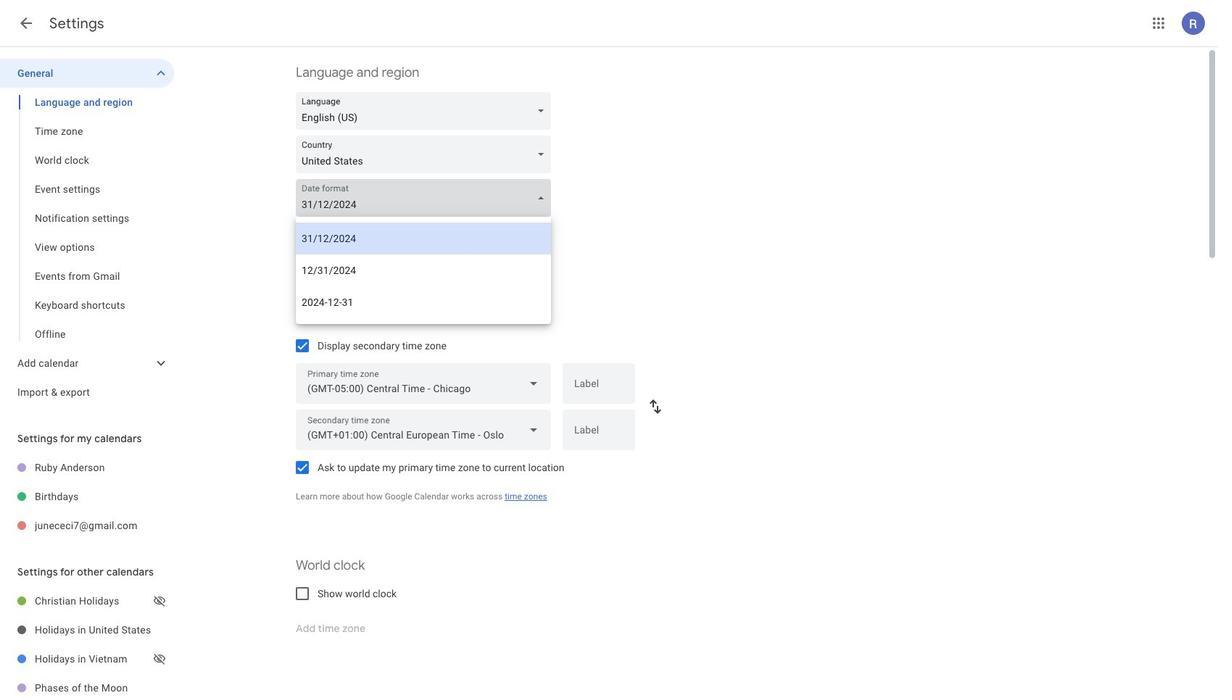 Task type: locate. For each thing, give the bounding box(es) containing it.
group
[[0, 88, 174, 349]]

2 tree from the top
[[0, 453, 174, 540]]

31/12/2024 option
[[296, 223, 551, 254]]

2 vertical spatial tree
[[0, 587, 174, 698]]

Label for primary time zone. text field
[[574, 378, 624, 399]]

0 vertical spatial tree
[[0, 59, 174, 407]]

3 tree from the top
[[0, 587, 174, 698]]

holidays in vietnam tree item
[[0, 645, 174, 674]]

tree
[[0, 59, 174, 407], [0, 453, 174, 540], [0, 587, 174, 698]]

1 vertical spatial tree
[[0, 453, 174, 540]]

holidays in united states tree item
[[0, 616, 174, 645]]

ruby anderson tree item
[[0, 453, 174, 482]]

heading
[[49, 15, 104, 33]]

None field
[[296, 92, 557, 130], [296, 136, 557, 173], [296, 179, 557, 217], [296, 363, 551, 404], [296, 410, 551, 450], [296, 92, 557, 130], [296, 136, 557, 173], [296, 179, 557, 217], [296, 363, 551, 404], [296, 410, 551, 450]]

1 tree from the top
[[0, 59, 174, 407]]



Task type: vqa. For each thing, say whether or not it's contained in the screenshot.
12/31/2024 option
yes



Task type: describe. For each thing, give the bounding box(es) containing it.
swap time zones image
[[647, 398, 664, 415]]

go back image
[[17, 15, 35, 32]]

junececi7@gmail.com tree item
[[0, 511, 174, 540]]

date format list box
[[296, 217, 551, 324]]

christian holidays tree item
[[0, 587, 174, 616]]

Label for secondary time zone. text field
[[574, 425, 624, 445]]

2024-12-31 option
[[296, 286, 551, 318]]

12/31/2024 option
[[296, 254, 551, 286]]

phases of the moon tree item
[[0, 674, 174, 698]]

birthdays tree item
[[0, 482, 174, 511]]

general tree item
[[0, 59, 174, 88]]



